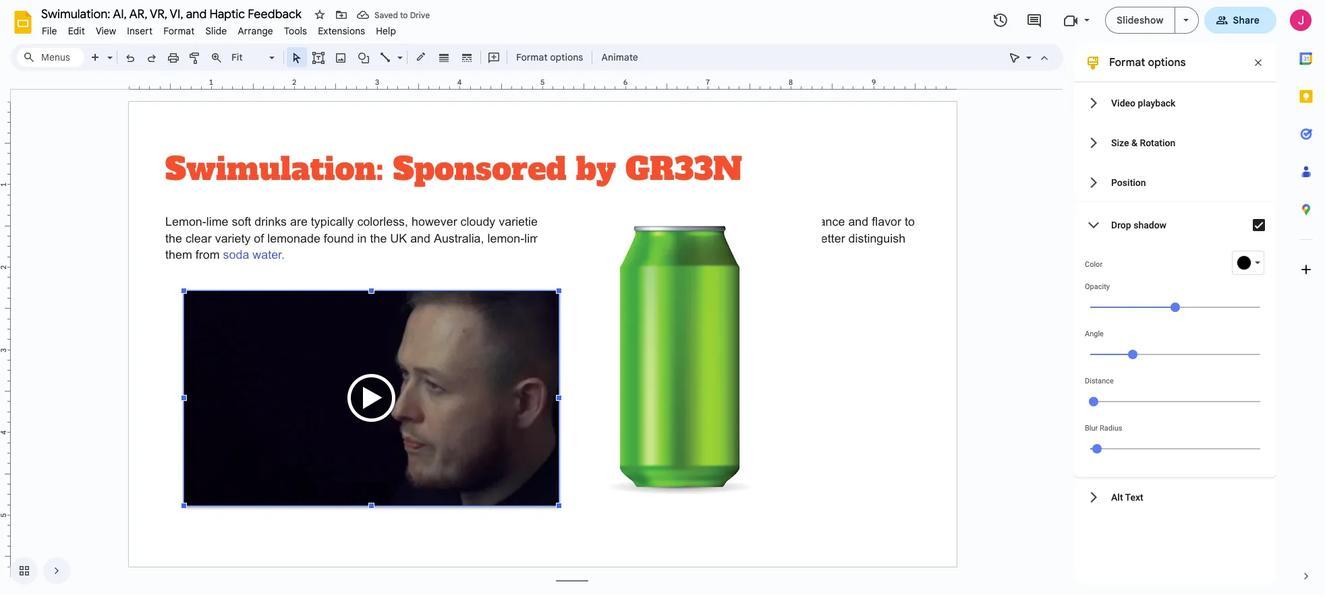Task type: describe. For each thing, give the bounding box(es) containing it.
mode and view toolbar
[[1004, 44, 1056, 71]]

angle slider
[[1085, 339, 1266, 370]]

animate
[[602, 51, 638, 63]]

new slide with layout image
[[104, 49, 113, 53]]

&
[[1132, 137, 1138, 148]]

format options application
[[0, 0, 1326, 596]]

Zoom text field
[[229, 48, 267, 67]]

format inside "section"
[[1110, 56, 1146, 70]]

alt text tab
[[1074, 478, 1277, 518]]

opacity
[[1085, 283, 1110, 292]]

color
[[1085, 261, 1103, 269]]

alt
[[1112, 492, 1123, 503]]

playback
[[1138, 98, 1176, 108]]

rotation
[[1140, 137, 1176, 148]]

size
[[1112, 137, 1129, 148]]

slide menu item
[[200, 23, 232, 39]]

file
[[42, 25, 57, 37]]

menu bar banner
[[0, 0, 1326, 596]]

options inside "section"
[[1148, 56, 1186, 70]]

video playback tab
[[1074, 83, 1277, 123]]

position
[[1112, 177, 1146, 188]]

navigation inside format options application
[[0, 547, 70, 596]]

tools
[[284, 25, 307, 37]]

radius
[[1100, 425, 1123, 433]]

size & rotation
[[1112, 137, 1176, 148]]

Rename text field
[[36, 5, 309, 22]]

position tab
[[1074, 163, 1277, 202]]

animate button
[[596, 47, 644, 67]]

angle image
[[1128, 350, 1138, 360]]

distance image
[[1089, 398, 1099, 407]]

format options section
[[1074, 44, 1277, 585]]

to
[[400, 10, 408, 20]]

shadow
[[1134, 220, 1167, 231]]

text
[[1125, 492, 1144, 503]]

help menu item
[[371, 23, 402, 39]]

format options inside button
[[516, 51, 583, 63]]

share button
[[1204, 7, 1277, 34]]

view menu item
[[90, 23, 122, 39]]

menu bar inside the "menu bar" banner
[[36, 18, 402, 40]]

saved
[[375, 10, 398, 20]]

start slideshow (⌘+enter) image
[[1183, 19, 1189, 22]]

drive
[[410, 10, 430, 20]]

shape image
[[356, 48, 372, 67]]

saved to drive button
[[354, 5, 433, 24]]

slideshow
[[1117, 14, 1164, 26]]



Task type: vqa. For each thing, say whether or not it's contained in the screenshot.
Untitled
no



Task type: locate. For each thing, give the bounding box(es) containing it.
insert menu item
[[122, 23, 158, 39]]

insert image image
[[333, 48, 349, 67]]

blur radius image
[[1093, 445, 1102, 454]]

Toggle shadow checkbox
[[1246, 212, 1273, 239]]

format right "border dash" option
[[516, 51, 548, 63]]

share
[[1233, 14, 1260, 26]]

0 horizontal spatial format options
[[516, 51, 583, 63]]

slide
[[205, 25, 227, 37]]

extensions menu item
[[313, 23, 371, 39]]

arrange
[[238, 25, 273, 37]]

tools menu item
[[279, 23, 313, 39]]

1 horizontal spatial options
[[1148, 56, 1186, 70]]

options up 'video playback' tab
[[1148, 56, 1186, 70]]

menu bar
[[36, 18, 402, 40]]

0 horizontal spatial format
[[163, 25, 195, 37]]

format inside button
[[516, 51, 548, 63]]

blur radius slider
[[1085, 433, 1266, 464]]

2 horizontal spatial format
[[1110, 56, 1146, 70]]

edit
[[68, 25, 85, 37]]

menu bar containing file
[[36, 18, 402, 40]]

tab list inside the "menu bar" banner
[[1288, 40, 1326, 558]]

format down rename 'text field'
[[163, 25, 195, 37]]

arrange menu item
[[232, 23, 279, 39]]

format options inside "section"
[[1110, 56, 1186, 70]]

main toolbar
[[84, 47, 645, 67]]

0 horizontal spatial options
[[550, 51, 583, 63]]

opacity slider
[[1085, 292, 1266, 323]]

Zoom field
[[227, 48, 281, 67]]

view
[[96, 25, 116, 37]]

drop shadow
[[1112, 220, 1167, 231]]

help
[[376, 25, 396, 37]]

saved to drive
[[375, 10, 430, 20]]

options left animate
[[550, 51, 583, 63]]

slideshow button
[[1106, 7, 1175, 34]]

size & rotation tab
[[1074, 123, 1277, 163]]

blur radius
[[1085, 425, 1123, 433]]

drop shadow tab
[[1074, 202, 1277, 248]]

distance slider
[[1085, 386, 1266, 417]]

format options
[[516, 51, 583, 63], [1110, 56, 1186, 70]]

format up 'video'
[[1110, 56, 1146, 70]]

format options button
[[510, 47, 590, 67]]

insert
[[127, 25, 153, 37]]

blur
[[1085, 425, 1098, 433]]

Menus field
[[17, 48, 84, 67]]

border color: transparent image
[[413, 48, 429, 65]]

drop
[[1112, 220, 1132, 231]]

opacity image
[[1171, 303, 1180, 312]]

angle
[[1085, 330, 1104, 339]]

extensions
[[318, 25, 365, 37]]

options
[[550, 51, 583, 63], [1148, 56, 1186, 70]]

format inside "menu item"
[[163, 25, 195, 37]]

edit menu item
[[63, 23, 90, 39]]

video
[[1112, 98, 1136, 108]]

alt text
[[1112, 492, 1144, 503]]

distance
[[1085, 377, 1114, 386]]

Star checkbox
[[310, 5, 329, 24]]

tab list
[[1288, 40, 1326, 558]]

1 horizontal spatial format options
[[1110, 56, 1186, 70]]

format menu item
[[158, 23, 200, 39]]

format
[[163, 25, 195, 37], [516, 51, 548, 63], [1110, 56, 1146, 70]]

border weight option
[[436, 48, 452, 67]]

file menu item
[[36, 23, 63, 39]]

navigation
[[0, 547, 70, 596]]

border dash option
[[459, 48, 475, 67]]

video playback
[[1112, 98, 1176, 108]]

1 horizontal spatial format
[[516, 51, 548, 63]]

options inside button
[[550, 51, 583, 63]]



